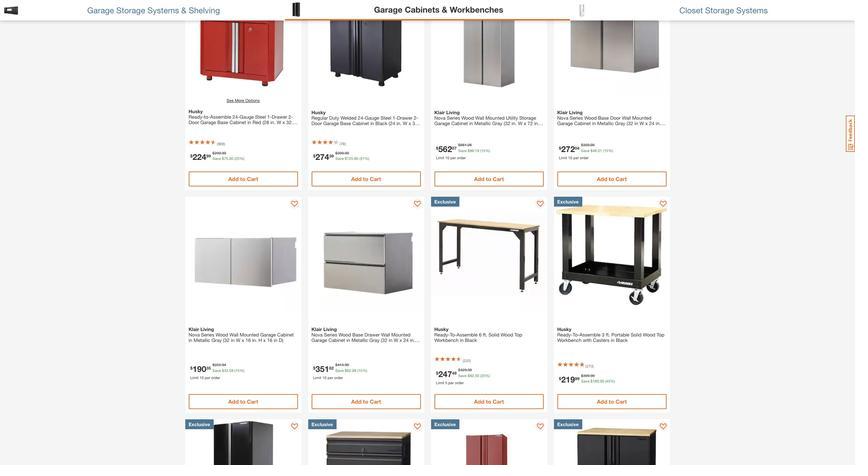 Task type: vqa. For each thing, say whether or not it's contained in the screenshot.
display image related to THE HEAVY DUTY 18-GAUGE STEEL 5-DRAWER BLACK GARAGE BASE CABINET image in the left bottom of the page
yes



Task type: describe. For each thing, give the bounding box(es) containing it.
15 for 562
[[482, 149, 486, 153]]

limit for 562
[[436, 156, 445, 160]]

garage inside button
[[87, 5, 114, 15]]

add to cart button down 19
[[435, 172, 544, 187]]

living for nova series wood base drawer wall mounted garage cabinet in metallic gray (32 in w x 24 in. h x 20 in d)
[[324, 327, 337, 333]]

%) for 274
[[365, 156, 370, 161]]

3
[[602, 332, 605, 338]]

wall inside klair living nova series wood wall mounted utility storage garage cabinet in metallic gray (32 in. w x 72 in. h x 20 in. d)
[[476, 115, 485, 121]]

76
[[341, 142, 345, 146]]

workbench inside husky ready-to-assemble 6 ft. solid wood top workbench in black
[[435, 338, 459, 344]]

limit for 351
[[313, 376, 322, 380]]

w inside klair living nova series wood wall mounted garage cabinet in metallic gray (32 in w x 16 in. h x 16 in d)
[[236, 338, 241, 344]]

nova series wood base door wall mounted garage cabinet in metallic gray (32 in w x 24 in. h x 20 in d) image
[[554, 0, 670, 96]]

( inside $ 190 35 $ 223 . 94 save $ 33 . 59 ( 15 %) limit 10 per order
[[235, 369, 236, 373]]

solid inside husky ready-to-assemble 3 ft. portable solid wood top workbench with casters in black
[[631, 332, 642, 338]]

%) for 351
[[363, 369, 368, 373]]

add to cart button down 50
[[435, 395, 544, 410]]

add down 19
[[474, 176, 485, 182]]

add down $ 224 99 $ 299 . 99 save $ 75 . 00 ( 25 %)
[[228, 176, 239, 182]]

413
[[338, 363, 344, 368]]

klair living nova series wood wall mounted utility storage garage cabinet in metallic gray (32 in. w x 72 in. h x 20 in. d)
[[435, 109, 540, 132]]

272
[[562, 144, 575, 154]]

top inside husky ready-to-assemble 6 ft. solid wood top workbench in black
[[515, 332, 523, 338]]

gray inside klair living nova series wood wall mounted garage cabinet in metallic gray (32 in w x 16 in. h x 16 in d)
[[212, 338, 222, 344]]

base inside klair living nova series wood base drawer wall mounted garage cabinet in metallic gray (32 in w x 24 in. h x 20 in d)
[[353, 332, 363, 338]]

33 inside husky regular duty welded 24-gauge steel 1-drawer 2- door garage base cabinet in black (24 in. w x 33 in. h x 16 in. d)
[[413, 120, 418, 126]]

per for 190
[[205, 376, 210, 380]]

$ 272 04 $ 320 . 05 save $ 48 . 01 ( 15 %) limit 10 per order
[[559, 143, 613, 160]]

garage cabinets & workbenches button
[[285, 0, 571, 20]]

order for 272
[[580, 156, 589, 160]]

workbenches
[[450, 5, 504, 14]]

99 inside $ 247 49 $ 329 . 99 save $ 82 . 50 ( 25 %) limit 5 per order
[[468, 368, 472, 373]]

wood inside husky ready-to-assemble 3 ft. portable solid wood top workbench with casters in black
[[643, 332, 656, 338]]

gauge for 274
[[365, 115, 379, 121]]

( inside $ 272 04 $ 320 . 05 save $ 48 . 01 ( 15 %) limit 10 per order
[[604, 149, 605, 153]]

top inside husky ready-to-assemble 3 ft. portable solid wood top workbench with casters in black
[[657, 332, 665, 338]]

in. inside klair living nova series wood base drawer wall mounted garage cabinet in metallic gray (32 in w x 24 in. h x 20 in d)
[[410, 338, 415, 344]]

extra wide heavy duty welded 20-gauge steel 2-door garage base cabinet in black (32 in. w x 33 in. h x 21.5 in. d) image
[[554, 420, 670, 466]]

10 for 272
[[569, 156, 573, 160]]

order for 351
[[334, 376, 343, 380]]

d) inside husky ready-to-assemble 24-gauge steel 1-drawer 2- door garage base cabinet in red (28 in. w x 32.8 in. h x 18.3 in. d)
[[221, 125, 225, 131]]

05
[[591, 143, 595, 147]]

in. inside klair living nova series wood wall mounted garage cabinet in metallic gray (32 in w x 16 in. h x 16 in d)
[[252, 338, 257, 344]]

31
[[361, 156, 365, 161]]

49
[[452, 371, 457, 376]]

72
[[528, 120, 533, 126]]

living for nova series wood wall mounted garage cabinet in metallic gray (32 in w x 16 in. h x 16 in d)
[[201, 327, 214, 333]]

garage inside klair living nova series wood wall mounted utility storage garage cabinet in metallic gray (32 in. w x 72 in. h x 20 in. d)
[[435, 120, 450, 126]]

(32 inside klair living nova series wood wall mounted garage cabinet in metallic gray (32 in w x 16 in. h x 16 in d)
[[223, 338, 230, 344]]

19
[[475, 149, 480, 153]]

82 inside $ 247 49 $ 329 . 99 save $ 82 . 50 ( 25 %) limit 5 per order
[[470, 374, 474, 378]]

d) inside husky regular duty welded 24-gauge steel 1-drawer 2- door garage base cabinet in black (24 in. w x 33 in. h x 16 in. d)
[[340, 126, 344, 132]]

%) for 247
[[486, 374, 490, 378]]

black inside husky ready-to-assemble 6 ft. solid wood top workbench in black
[[465, 338, 477, 344]]

see more options link
[[227, 98, 260, 104]]

series for nova series wood wall mounted utility storage garage cabinet in metallic gray (32 in. w x 72 in. h x 20 in. d)
[[447, 115, 460, 121]]

save for 219
[[582, 380, 590, 384]]

99 left 180
[[575, 377, 580, 382]]

224
[[193, 152, 206, 162]]

w inside klair living nova series wood wall mounted utility storage garage cabinet in metallic gray (32 in. w x 72 in. h x 20 in. d)
[[518, 120, 523, 126]]

25 for 247
[[482, 374, 486, 378]]

399 for 219
[[584, 374, 590, 378]]

series for nova series wood base drawer wall mounted garage cabinet in metallic gray (32 in w x 24 in. h x 20 in d)
[[324, 332, 338, 338]]

48
[[593, 149, 597, 153]]

mounted inside the klair living nova series wood base door wall mounted garage cabinet in metallic gray (32 in w x 24 in. h x 20 in d)
[[633, 115, 652, 121]]

90
[[345, 363, 349, 368]]

save for 247
[[459, 374, 467, 378]]

320
[[584, 143, 590, 147]]

order for 247
[[455, 381, 464, 386]]

59
[[229, 369, 234, 373]]

wall inside the klair living nova series wood base door wall mounted garage cabinet in metallic gray (32 in w x 24 in. h x 20 in d)
[[623, 115, 631, 121]]

husky regular duty welded 24-gauge steel 1-drawer 2- door garage base cabinet in black (24 in. w x 33 in. h x 16 in. d)
[[312, 109, 419, 132]]

per for 272
[[574, 156, 579, 160]]

gray for klair living nova series wood base door wall mounted garage cabinet in metallic gray (32 in w x 24 in. h x 20 in d)
[[616, 120, 626, 126]]

garage inside husky ready-to-assemble 24-gauge steel 1-drawer 2- door garage base cabinet in red (28 in. w x 32.8 in. h x 18.3 in. d)
[[201, 119, 216, 125]]

w inside husky ready-to-assemble 24-gauge steel 1-drawer 2- door garage base cabinet in red (28 in. w x 32.8 in. h x 18.3 in. d)
[[277, 119, 281, 125]]

$ 219 99 $ 399 . 99 save $ 180 . 00 ( 45 %)
[[559, 374, 616, 385]]

per for 247
[[449, 381, 454, 386]]

$ 190 35 $ 223 . 94 save $ 33 . 59 ( 15 %) limit 10 per order
[[190, 363, 245, 380]]

in inside husky ready-to-assemble 6 ft. solid wood top workbench in black
[[460, 338, 464, 344]]

d) inside the klair living nova series wood base door wall mounted garage cabinet in metallic gray (32 in w x 24 in. h x 20 in d)
[[573, 126, 578, 132]]

base inside husky regular duty welded 24-gauge steel 1-drawer 2- door garage base cabinet in black (24 in. w x 33 in. h x 16 in. d)
[[341, 120, 351, 126]]

cabinet inside klair living nova series wood wall mounted utility storage garage cabinet in metallic gray (32 in. w x 72 in. h x 20 in. d)
[[452, 120, 468, 126]]

94
[[222, 363, 226, 368]]

60
[[354, 156, 359, 161]]

portable
[[612, 332, 630, 338]]

nova series wood base drawer wall mounted garage cabinet in metallic gray (32 in w x 24 in. h x 20 in d) image
[[308, 197, 424, 313]]

drawer inside klair living nova series wood base drawer wall mounted garage cabinet in metallic gray (32 in w x 24 in. h x 20 in d)
[[365, 332, 380, 338]]

base inside the klair living nova series wood base door wall mounted garage cabinet in metallic gray (32 in w x 24 in. h x 20 in d)
[[599, 115, 609, 121]]

35
[[206, 366, 211, 371]]

add down 01
[[597, 176, 608, 182]]

garage inside 'button'
[[374, 5, 403, 14]]

82 inside $ 351 82 $ 413 . 90 save $ 62 . 08 ( 15 %) limit 10 per order
[[329, 366, 334, 371]]

cabinet inside husky ready-to-assemble 24-gauge steel 1-drawer 2- door garage base cabinet in red (28 in. w x 32.8 in. h x 18.3 in. d)
[[230, 119, 246, 125]]

add to cart button down 31
[[312, 172, 421, 187]]

heavy duty 18-gauge steel 5-drawer black garage base cabinet image
[[308, 420, 424, 466]]

274
[[316, 152, 329, 162]]

62
[[347, 369, 351, 373]]

welded
[[341, 115, 357, 121]]

mounted inside klair living nova series wood wall mounted garage cabinet in metallic gray (32 in w x 16 in. h x 16 in d)
[[240, 332, 259, 338]]

garage storage systems & shelving
[[87, 5, 220, 15]]

to- for 219
[[573, 332, 580, 338]]

mounted inside klair living nova series wood base drawer wall mounted garage cabinet in metallic gray (32 in w x 24 in. h x 20 in d)
[[392, 332, 411, 338]]

$ 247 49 $ 329 . 99 save $ 82 . 50 ( 25 %) limit 5 per order
[[436, 368, 490, 386]]

cabinet inside klair living nova series wood base drawer wall mounted garage cabinet in metallic gray (32 in w x 24 in. h x 20 in d)
[[329, 338, 345, 344]]

h inside klair living nova series wood wall mounted garage cabinet in metallic gray (32 in w x 16 in. h x 16 in d)
[[259, 338, 262, 344]]

limit for 190
[[190, 376, 199, 380]]

& inside button
[[181, 5, 187, 15]]

red
[[253, 119, 261, 125]]

see more options
[[227, 98, 260, 103]]

( up 299
[[217, 142, 218, 146]]

%) for 224
[[240, 156, 245, 161]]

24- for 224
[[233, 114, 240, 120]]

99 up 75 at the top left of the page
[[222, 151, 226, 155]]

garage inside husky regular duty welded 24-gauge steel 1-drawer 2- door garage base cabinet in black (24 in. w x 33 in. h x 16 in. d)
[[324, 120, 339, 126]]

add down 50
[[474, 399, 485, 406]]

04
[[575, 146, 580, 151]]

50
[[475, 374, 480, 378]]

39
[[329, 154, 334, 159]]

$ 274 39 $ 399 . 99 save $ 125 . 60 ( 31 %)
[[313, 151, 370, 162]]

wood inside husky ready-to-assemble 6 ft. solid wood top workbench in black
[[501, 332, 514, 338]]

metallic inside klair living nova series wood wall mounted garage cabinet in metallic gray (32 in w x 16 in. h x 16 in d)
[[194, 338, 210, 344]]

99 inside $ 562 07 $ 661 . 26 save $ 99 . 19 ( 15 %) limit 10 per order
[[470, 149, 474, 153]]

$ 562 07 $ 661 . 26 save $ 99 . 19 ( 15 %) limit 10 per order
[[436, 143, 490, 160]]

h inside husky regular duty welded 24-gauge steel 1-drawer 2- door garage base cabinet in black (24 in. w x 33 in. h x 16 in. d)
[[318, 126, 322, 132]]

add down 59
[[228, 399, 239, 406]]

base inside husky ready-to-assemble 24-gauge steel 1-drawer 2- door garage base cabinet in red (28 in. w x 32.8 in. h x 18.3 in. d)
[[218, 119, 228, 125]]

h inside the klair living nova series wood base door wall mounted garage cabinet in metallic gray (32 in w x 24 in. h x 20 in d)
[[663, 120, 666, 126]]

(24
[[389, 120, 396, 126]]

5
[[446, 381, 448, 386]]

h inside klair living nova series wood base drawer wall mounted garage cabinet in metallic gray (32 in w x 24 in. h x 20 in d)
[[417, 338, 420, 344]]

feedback link image
[[847, 115, 856, 152]]

display image for "extra wide heavy duty welded 20-gauge steel 2-door garage base cabinet in black (32 in. w x 33 in. h x 21.5 in. d)" image
[[660, 424, 667, 431]]

husky for regular duty welded 24-gauge steel 1-drawer 2- door garage base cabinet in black (24 in. w x 33 in. h x 16 in. d)
[[312, 109, 326, 115]]

cabinet inside klair living nova series wood wall mounted garage cabinet in metallic gray (32 in w x 16 in. h x 16 in d)
[[277, 332, 294, 338]]

$ 224 99 $ 299 . 99 save $ 75 . 00 ( 25 %)
[[190, 151, 245, 162]]

w inside the klair living nova series wood base door wall mounted garage cabinet in metallic gray (32 in w x 24 in. h x 20 in d)
[[640, 120, 645, 126]]

systems for garage storage systems & shelving
[[148, 5, 179, 15]]

%) for 219
[[611, 380, 616, 384]]

in inside husky ready-to-assemble 24-gauge steel 1-drawer 2- door garage base cabinet in red (28 in. w x 32.8 in. h x 18.3 in. d)
[[248, 119, 251, 125]]

) for 224
[[224, 142, 225, 146]]

45
[[607, 380, 611, 384]]

ready- for 219
[[558, 332, 573, 338]]

33 inside $ 190 35 $ 223 . 94 save $ 33 . 59 ( 15 %) limit 10 per order
[[224, 369, 228, 373]]

16 inside husky regular duty welded 24-gauge steel 1-drawer 2- door garage base cabinet in black (24 in. w x 33 in. h x 16 in. d)
[[327, 126, 332, 132]]

247
[[439, 370, 452, 379]]

ready- for 247
[[435, 332, 450, 338]]

26
[[468, 143, 472, 147]]

& inside 'button'
[[442, 5, 448, 14]]

( 76 )
[[340, 142, 346, 146]]

15 for 272
[[605, 149, 609, 153]]

klair for nova series wood wall mounted garage cabinet in metallic gray (32 in w x 16 in. h x 16 in d)
[[189, 327, 199, 333]]

regular duty welded 24-gauge steel 1-drawer 2-door garage base cabinet in black (24 in. w x 33 in. h x 16 in. d) image
[[308, 0, 424, 96]]

nova for nova series wood wall mounted garage cabinet in metallic gray (32 in w x 16 in. h x 16 in d)
[[189, 332, 200, 338]]

nova for nova series wood base door wall mounted garage cabinet in metallic gray (32 in w x 24 in. h x 20 in d)
[[558, 115, 569, 121]]

gauge for 224
[[240, 114, 254, 120]]

18.3
[[204, 125, 213, 131]]

ft. for 219
[[606, 332, 611, 338]]

workbench inside husky ready-to-assemble 3 ft. portable solid wood top workbench with casters in black
[[558, 338, 582, 344]]

closet
[[680, 5, 704, 15]]

223
[[215, 363, 221, 368]]

$ 351 82 $ 413 . 90 save $ 62 . 08 ( 15 %) limit 10 per order
[[313, 363, 368, 380]]

to-
[[204, 114, 210, 120]]

mounted inside klair living nova series wood wall mounted utility storage garage cabinet in metallic gray (32 in. w x 72 in. h x 20 in. d)
[[486, 115, 505, 121]]

( inside $ 351 82 $ 413 . 90 save $ 62 . 08 ( 15 %) limit 10 per order
[[358, 369, 359, 373]]

exclusive for 'ready-to-assemble 6 ft. solid wood top workbench in black' image
[[435, 199, 456, 205]]

garage storage systems & shelving image
[[3, 3, 19, 18]]

225
[[464, 359, 470, 363]]

add to cart button down 59
[[189, 395, 298, 410]]

(32 for nova series wood base door wall mounted garage cabinet in metallic gray (32 in w x 24 in. h x 20 in d)
[[627, 120, 634, 126]]

( inside $ 224 99 $ 299 . 99 save $ 75 . 00 ( 25 %)
[[235, 156, 236, 161]]

( inside "$ 274 39 $ 399 . 99 save $ 125 . 60 ( 31 %)"
[[360, 156, 361, 161]]

wall inside klair living nova series wood base drawer wall mounted garage cabinet in metallic gray (32 in w x 24 in. h x 20 in d)
[[381, 332, 390, 338]]

door inside the klair living nova series wood base door wall mounted garage cabinet in metallic gray (32 in w x 24 in. h x 20 in d)
[[611, 115, 621, 121]]

661
[[461, 143, 467, 147]]

( 270 )
[[586, 365, 594, 369]]

968
[[218, 142, 224, 146]]

regular
[[312, 115, 328, 121]]

storage for garage
[[116, 5, 145, 15]]

351
[[316, 365, 329, 374]]

2- for 224
[[289, 114, 293, 120]]

exclusive for heavy duty 18-gauge steel 5-drawer black garage base cabinet image
[[312, 422, 333, 428]]

add down '60'
[[351, 176, 362, 182]]

drawer for 274
[[397, 115, 413, 121]]

10 for 190
[[200, 376, 204, 380]]

garage cabinets & workbenches
[[374, 5, 504, 14]]

10 for 351
[[323, 376, 327, 380]]

in inside husky ready-to-assemble 3 ft. portable solid wood top workbench with casters in black
[[611, 338, 615, 344]]

( inside $ 247 49 $ 329 . 99 save $ 82 . 50 ( 25 %) limit 5 per order
[[481, 374, 482, 378]]

to- for 247
[[450, 332, 457, 338]]

w inside husky regular duty welded 24-gauge steel 1-drawer 2- door garage base cabinet in black (24 in. w x 33 in. h x 16 in. d)
[[403, 120, 408, 126]]

%) for 272
[[609, 149, 613, 153]]

assemble inside husky ready-to-assemble 24-gauge steel 1-drawer 2- door garage base cabinet in red (28 in. w x 32.8 in. h x 18.3 in. d)
[[210, 114, 231, 120]]

wood for nova series wood wall mounted utility storage garage cabinet in metallic gray (32 in. w x 72 in. h x 20 in. d)
[[462, 115, 474, 121]]

garage inside the klair living nova series wood base door wall mounted garage cabinet in metallic gray (32 in w x 24 in. h x 20 in d)
[[558, 120, 573, 126]]

( inside $ 562 07 $ 661 . 26 save $ 99 . 19 ( 15 %) limit 10 per order
[[481, 149, 482, 153]]

ready-to-assemble 24-gauge steel 1-drawer 2-door garage base cabinet in red (28 in. w x 32.8 in. h x 18.3 in. d) image
[[185, 0, 301, 96]]

display image for ready-to-assemble 3 ft. portable solid wood top workbench with casters in black image at the right
[[660, 201, 667, 208]]

add down 45
[[597, 399, 608, 406]]

husky ready-to-assemble 3 ft. portable solid wood top workbench with casters in black
[[558, 327, 665, 344]]

( 225 )
[[463, 359, 471, 363]]

cabinet inside the klair living nova series wood base door wall mounted garage cabinet in metallic gray (32 in w x 24 in. h x 20 in d)
[[575, 120, 591, 126]]

living for nova series wood base door wall mounted garage cabinet in metallic gray (32 in w x 24 in. h x 20 in d)
[[570, 109, 583, 115]]

01
[[598, 149, 603, 153]]

ready- inside husky ready-to-assemble 24-gauge steel 1-drawer 2- door garage base cabinet in red (28 in. w x 32.8 in. h x 18.3 in. d)
[[189, 114, 204, 120]]

) for 247
[[470, 359, 471, 363]]

steel for 224
[[255, 114, 266, 120]]

299
[[215, 151, 221, 155]]

solid inside husky ready-to-assemble 6 ft. solid wood top workbench in black
[[489, 332, 500, 338]]



Task type: locate. For each thing, give the bounding box(es) containing it.
%) right '60'
[[365, 156, 370, 161]]

0 vertical spatial 25
[[236, 156, 240, 161]]

display image for heavy duty 18-gauge steel 5-drawer black garage base cabinet image
[[414, 424, 421, 431]]

in. inside the klair living nova series wood base door wall mounted garage cabinet in metallic gray (32 in w x 24 in. h x 20 in d)
[[656, 120, 661, 126]]

wood up 05
[[585, 115, 597, 121]]

) for 219
[[593, 365, 594, 369]]

klair inside klair living nova series wood wall mounted garage cabinet in metallic gray (32 in w x 16 in. h x 16 in d)
[[189, 327, 199, 333]]

%) right '08'
[[363, 369, 368, 373]]

series
[[447, 115, 460, 121], [570, 115, 583, 121], [201, 332, 215, 338], [324, 332, 338, 338]]

00 inside $ 219 99 $ 399 . 99 save $ 180 . 00 ( 45 %)
[[600, 380, 605, 384]]

black right 3
[[616, 338, 628, 344]]

garage inside klair living nova series wood wall mounted garage cabinet in metallic gray (32 in w x 16 in. h x 16 in d)
[[260, 332, 276, 338]]

limit inside $ 272 04 $ 320 . 05 save $ 48 . 01 ( 15 %) limit 10 per order
[[559, 156, 568, 160]]

24 inside klair living nova series wood base drawer wall mounted garage cabinet in metallic gray (32 in w x 24 in. h x 20 in d)
[[404, 338, 409, 344]]

ft. inside husky ready-to-assemble 3 ft. portable solid wood top workbench with casters in black
[[606, 332, 611, 338]]

1 horizontal spatial ft.
[[606, 332, 611, 338]]

1 workbench from the left
[[435, 338, 459, 344]]

2- inside husky regular duty welded 24-gauge steel 1-drawer 2- door garage base cabinet in black (24 in. w x 33 in. h x 16 in. d)
[[414, 115, 419, 121]]

1- inside husky regular duty welded 24-gauge steel 1-drawer 2- door garage base cabinet in black (24 in. w x 33 in. h x 16 in. d)
[[393, 115, 397, 121]]

329
[[461, 368, 467, 373]]

( right '08'
[[358, 369, 359, 373]]

&
[[442, 5, 448, 14], [181, 5, 187, 15]]

drawer inside husky ready-to-assemble 24-gauge steel 1-drawer 2- door garage base cabinet in red (28 in. w x 32.8 in. h x 18.3 in. d)
[[272, 114, 287, 120]]

15 for 351
[[359, 369, 363, 373]]

562
[[439, 144, 452, 154]]

25 for 224
[[236, 156, 240, 161]]

0 horizontal spatial 24
[[404, 338, 409, 344]]

399
[[338, 151, 344, 155], [584, 374, 590, 378]]

closet storage systems
[[680, 5, 769, 15]]

save for 562
[[459, 149, 467, 153]]

metallic inside klair living nova series wood wall mounted utility storage garage cabinet in metallic gray (32 in. w x 72 in. h x 20 in. d)
[[475, 120, 491, 126]]

1 vertical spatial 33
[[224, 369, 228, 373]]

ready-to-assemble 3 ft. portable solid wood top workbench with casters in black image
[[554, 197, 670, 313]]

15 inside $ 562 07 $ 661 . 26 save $ 99 . 19 ( 15 %) limit 10 per order
[[482, 149, 486, 153]]

metallic inside klair living nova series wood base drawer wall mounted garage cabinet in metallic gray (32 in w x 24 in. h x 20 in d)
[[352, 338, 368, 344]]

h
[[663, 120, 666, 126], [195, 125, 199, 131], [318, 126, 322, 132], [435, 126, 438, 132], [259, 338, 262, 344], [417, 338, 420, 344]]

wood for nova series wood wall mounted garage cabinet in metallic gray (32 in w x 16 in. h x 16 in d)
[[216, 332, 228, 338]]

klair inside klair living nova series wood wall mounted utility storage garage cabinet in metallic gray (32 in. w x 72 in. h x 20 in. d)
[[435, 109, 445, 115]]

display image for the heavy duty welded 20-gauge steel freestanding garage cabinet in red (36 in. w x 81 in. h x 24 in. d) image
[[537, 424, 544, 431]]

0 vertical spatial 24
[[650, 120, 655, 126]]

) up $ 247 49 $ 329 . 99 save $ 82 . 50 ( 25 %) limit 5 per order
[[470, 359, 471, 363]]

0 horizontal spatial gauge
[[240, 114, 254, 120]]

2- for 274
[[414, 115, 419, 121]]

klair inside the klair living nova series wood base door wall mounted garage cabinet in metallic gray (32 in w x 24 in. h x 20 in d)
[[558, 109, 568, 115]]

cabinet inside husky regular duty welded 24-gauge steel 1-drawer 2- door garage base cabinet in black (24 in. w x 33 in. h x 16 in. d)
[[353, 120, 369, 126]]

husky for ready-to-assemble 3 ft. portable solid wood top workbench with casters in black
[[558, 327, 572, 333]]

husky for ready-to-assemble 24-gauge steel 1-drawer 2- door garage base cabinet in red (28 in. w x 32.8 in. h x 18.3 in. d)
[[189, 108, 203, 114]]

1 horizontal spatial solid
[[631, 332, 642, 338]]

drawer
[[272, 114, 287, 120], [397, 115, 413, 121], [365, 332, 380, 338]]

wood inside the klair living nova series wood base door wall mounted garage cabinet in metallic gray (32 in w x 24 in. h x 20 in d)
[[585, 115, 597, 121]]

24 for klair living nova series wood base drawer wall mounted garage cabinet in metallic gray (32 in w x 24 in. h x 20 in d)
[[404, 338, 409, 344]]

0 horizontal spatial 25
[[236, 156, 240, 161]]

1 horizontal spatial 24-
[[358, 115, 365, 121]]

0 horizontal spatial 399
[[338, 151, 344, 155]]

duty
[[330, 115, 339, 121]]

( right 01
[[604, 149, 605, 153]]

ready-to-assemble 24-gauge steel garage gear cabinet in black (36.6 in. w x 72 in. h x 24 in. d image
[[185, 420, 301, 466]]

husky for ready-to-assemble 6 ft. solid wood top workbench in black
[[435, 327, 449, 333]]

limit down 190
[[190, 376, 199, 380]]

more
[[235, 98, 244, 103]]

per right 5 at the right of the page
[[449, 381, 454, 386]]

399 down "270"
[[584, 374, 590, 378]]

10 inside $ 562 07 $ 661 . 26 save $ 99 . 19 ( 15 %) limit 10 per order
[[446, 156, 450, 160]]

1 horizontal spatial gauge
[[365, 115, 379, 121]]

1 horizontal spatial 20
[[443, 126, 449, 132]]

1 horizontal spatial ready-
[[435, 332, 450, 338]]

15 right 19
[[482, 149, 486, 153]]

125
[[347, 156, 353, 161]]

assemble inside husky ready-to-assemble 3 ft. portable solid wood top workbench with casters in black
[[580, 332, 601, 338]]

10 down 190
[[200, 376, 204, 380]]

husky inside husky regular duty welded 24-gauge steel 1-drawer 2- door garage base cabinet in black (24 in. w x 33 in. h x 16 in. d)
[[312, 109, 326, 115]]

save inside $ 272 04 $ 320 . 05 save $ 48 . 01 ( 15 %) limit 10 per order
[[582, 149, 590, 153]]

33 left 59
[[224, 369, 228, 373]]

cart
[[247, 176, 258, 182], [370, 176, 381, 182], [493, 176, 504, 182], [616, 176, 627, 182], [247, 399, 258, 406], [370, 399, 381, 406], [493, 399, 504, 406], [616, 399, 627, 406]]

99 up 180
[[591, 374, 595, 378]]

0 horizontal spatial 33
[[224, 369, 228, 373]]

husky ready-to-assemble 24-gauge steel 1-drawer 2- door garage base cabinet in red (28 in. w x 32.8 in. h x 18.3 in. d)
[[189, 108, 296, 131]]

series for nova series wood base door wall mounted garage cabinet in metallic gray (32 in w x 24 in. h x 20 in d)
[[570, 115, 583, 121]]

workbench
[[435, 338, 459, 344], [558, 338, 582, 344]]

1 horizontal spatial systems
[[737, 5, 769, 15]]

0 vertical spatial 82
[[329, 366, 334, 371]]

storage
[[116, 5, 145, 15], [706, 5, 735, 15], [520, 115, 537, 121]]

24 for klair living nova series wood base door wall mounted garage cabinet in metallic gray (32 in w x 24 in. h x 20 in d)
[[650, 120, 655, 126]]

1 horizontal spatial black
[[465, 338, 477, 344]]

00 for 219
[[600, 380, 605, 384]]

add to cart button down 75 at the top left of the page
[[189, 172, 298, 187]]

82
[[329, 366, 334, 371], [470, 374, 474, 378]]

00 inside $ 224 99 $ 299 . 99 save $ 75 . 00 ( 25 %)
[[229, 156, 234, 161]]

save down 299
[[213, 156, 221, 161]]

order inside $ 190 35 $ 223 . 94 save $ 33 . 59 ( 15 %) limit 10 per order
[[211, 376, 220, 380]]

2 horizontal spatial door
[[611, 115, 621, 121]]

wood up 90
[[339, 332, 351, 338]]

save for 224
[[213, 156, 221, 161]]

( right 19
[[481, 149, 482, 153]]

wood for nova series wood base drawer wall mounted garage cabinet in metallic gray (32 in w x 24 in. h x 20 in d)
[[339, 332, 351, 338]]

metallic for klair living nova series wood base door wall mounted garage cabinet in metallic gray (32 in w x 24 in. h x 20 in d)
[[598, 120, 614, 126]]

metallic up 01
[[598, 120, 614, 126]]

save for 190
[[213, 369, 221, 373]]

1 horizontal spatial steel
[[381, 115, 392, 121]]

1 vertical spatial 24
[[404, 338, 409, 344]]

( right 50
[[481, 374, 482, 378]]

per for 351
[[328, 376, 333, 380]]

1 ft. from the left
[[483, 332, 488, 338]]

1 systems from the left
[[148, 5, 179, 15]]

219
[[562, 375, 575, 385]]

cabinet
[[230, 119, 246, 125], [353, 120, 369, 126], [452, 120, 468, 126], [575, 120, 591, 126], [277, 332, 294, 338], [329, 338, 345, 344]]

2 to- from the left
[[573, 332, 580, 338]]

( right 59
[[235, 369, 236, 373]]

to
[[240, 176, 246, 182], [363, 176, 369, 182], [486, 176, 492, 182], [609, 176, 615, 182], [240, 399, 246, 406], [363, 399, 369, 406], [486, 399, 492, 406], [609, 399, 615, 406]]

0 horizontal spatial 1-
[[267, 114, 272, 120]]

1 vertical spatial 00
[[600, 380, 605, 384]]

1 horizontal spatial 16
[[267, 338, 273, 344]]

with
[[583, 338, 592, 344]]

6
[[479, 332, 482, 338]]

20 for 272
[[562, 126, 567, 132]]

2 top from the left
[[657, 332, 665, 338]]

(32 inside klair living nova series wood wall mounted utility storage garage cabinet in metallic gray (32 in. w x 72 in. h x 20 in. d)
[[504, 120, 511, 126]]

save for 274
[[336, 156, 344, 161]]

save inside $ 351 82 $ 413 . 90 save $ 62 . 08 ( 15 %) limit 10 per order
[[336, 369, 344, 373]]

drawer for 224
[[272, 114, 287, 120]]

0 horizontal spatial door
[[189, 119, 199, 125]]

metallic
[[475, 120, 491, 126], [598, 120, 614, 126], [194, 338, 210, 344], [352, 338, 368, 344]]

99 right 329
[[468, 368, 472, 373]]

2 display image from the left
[[537, 424, 544, 431]]

2 ft. from the left
[[606, 332, 611, 338]]

cabinets
[[405, 5, 440, 14]]

1 horizontal spatial door
[[312, 120, 322, 126]]

2 horizontal spatial 16
[[327, 126, 332, 132]]

( right 180
[[606, 380, 607, 384]]

nova series wood wall mounted utility storage garage cabinet in metallic gray (32 in. w x 72 in. h x 20 in. d) image
[[431, 0, 547, 96]]

steel
[[255, 114, 266, 120], [381, 115, 392, 121]]

2- inside husky ready-to-assemble 24-gauge steel 1-drawer 2- door garage base cabinet in red (28 in. w x 32.8 in. h x 18.3 in. d)
[[289, 114, 293, 120]]

1 vertical spatial 399
[[584, 374, 590, 378]]

10 down the 351
[[323, 376, 327, 380]]

add to cart button
[[189, 172, 298, 187], [312, 172, 421, 187], [435, 172, 544, 187], [558, 172, 667, 187], [189, 395, 298, 410], [312, 395, 421, 410], [435, 395, 544, 410], [558, 395, 667, 410]]

x
[[283, 119, 285, 125], [409, 120, 411, 126], [524, 120, 527, 126], [646, 120, 648, 126], [200, 125, 202, 131], [323, 126, 325, 132], [439, 126, 442, 132], [558, 126, 560, 132], [242, 338, 244, 344], [264, 338, 266, 344], [400, 338, 402, 344], [312, 343, 314, 349]]

15 for 190
[[236, 369, 240, 373]]

save for 351
[[336, 369, 344, 373]]

1 horizontal spatial top
[[657, 332, 665, 338]]

storage for closet
[[706, 5, 735, 15]]

ready-to-assemble 6 ft. solid wood top workbench in black image
[[431, 197, 547, 313]]

limit down 272
[[559, 156, 568, 160]]

1 solid from the left
[[489, 332, 500, 338]]

limit left 5 at the right of the page
[[436, 381, 445, 386]]

closet storage systems image
[[574, 3, 589, 18]]

systems
[[148, 5, 179, 15], [737, 5, 769, 15]]

add
[[228, 176, 239, 182], [351, 176, 362, 182], [474, 176, 485, 182], [597, 176, 608, 182], [228, 399, 239, 406], [351, 399, 362, 406], [474, 399, 485, 406], [597, 399, 608, 406]]

99 inside "$ 274 39 $ 399 . 99 save $ 125 . 60 ( 31 %)"
[[345, 151, 349, 155]]

( right 75 at the top left of the page
[[235, 156, 236, 161]]

display image for ready-to-assemble 24-gauge steel garage gear cabinet in black (36.6 in. w x 72 in. h x 24 in. d 'image'
[[291, 424, 298, 431]]

exclusive for ready-to-assemble 3 ft. portable solid wood top workbench with casters in black image at the right
[[558, 199, 579, 205]]

20
[[443, 126, 449, 132], [562, 126, 567, 132], [316, 343, 321, 349]]

wood inside klair living nova series wood wall mounted garage cabinet in metallic gray (32 in w x 16 in. h x 16 in d)
[[216, 332, 228, 338]]

1 display image from the left
[[291, 424, 298, 431]]

15 right 01
[[605, 149, 609, 153]]

gauge left (24
[[365, 115, 379, 121]]

2 horizontal spatial assemble
[[580, 332, 601, 338]]

save down 413
[[336, 369, 344, 373]]

klair living nova series wood wall mounted garage cabinet in metallic gray (32 in w x 16 in. h x 16 in d)
[[189, 327, 294, 344]]

270
[[587, 365, 593, 369]]

15 inside $ 190 35 $ 223 . 94 save $ 33 . 59 ( 15 %) limit 10 per order
[[236, 369, 240, 373]]

0 horizontal spatial top
[[515, 332, 523, 338]]

0 horizontal spatial 2-
[[289, 114, 293, 120]]

1 horizontal spatial 399
[[584, 374, 590, 378]]

husky inside husky ready-to-assemble 6 ft. solid wood top workbench in black
[[435, 327, 449, 333]]

0 horizontal spatial ready-
[[189, 114, 204, 120]]

(32
[[504, 120, 511, 126], [627, 120, 634, 126], [223, 338, 230, 344], [381, 338, 388, 344]]

0 horizontal spatial storage
[[116, 5, 145, 15]]

25 right 50
[[482, 374, 486, 378]]

& right cabinets
[[442, 5, 448, 14]]

00 for 224
[[229, 156, 234, 161]]

190
[[193, 365, 206, 374]]

series for nova series wood wall mounted garage cabinet in metallic gray (32 in w x 16 in. h x 16 in d)
[[201, 332, 215, 338]]

see
[[227, 98, 234, 103]]

order for 190
[[211, 376, 220, 380]]

99 left 299
[[206, 154, 211, 159]]

per inside $ 351 82 $ 413 . 90 save $ 62 . 08 ( 15 %) limit 10 per order
[[328, 376, 333, 380]]

limit for 247
[[436, 381, 445, 386]]

0 horizontal spatial systems
[[148, 5, 179, 15]]

0 vertical spatial 00
[[229, 156, 234, 161]]

0 horizontal spatial ft.
[[483, 332, 488, 338]]

assemble
[[210, 114, 231, 120], [457, 332, 478, 338], [580, 332, 601, 338]]

0 horizontal spatial display image
[[291, 424, 298, 431]]

10 down 272
[[569, 156, 573, 160]]

24 inside the klair living nova series wood base door wall mounted garage cabinet in metallic gray (32 in w x 24 in. h x 20 in d)
[[650, 120, 655, 126]]

15 inside $ 272 04 $ 320 . 05 save $ 48 . 01 ( 15 %) limit 10 per order
[[605, 149, 609, 153]]

black inside husky ready-to-assemble 3 ft. portable solid wood top workbench with casters in black
[[616, 338, 628, 344]]

99 left 19
[[470, 149, 474, 153]]

20 inside klair living nova series wood base drawer wall mounted garage cabinet in metallic gray (32 in w x 24 in. h x 20 in d)
[[316, 343, 321, 349]]

0 horizontal spatial &
[[181, 5, 187, 15]]

per for 562
[[451, 156, 456, 160]]

assemble left 6
[[457, 332, 478, 338]]

order inside $ 562 07 $ 661 . 26 save $ 99 . 19 ( 15 %) limit 10 per order
[[457, 156, 466, 160]]

(32 for nova series wood wall mounted utility storage garage cabinet in metallic gray (32 in. w x 72 in. h x 20 in. d)
[[504, 120, 511, 126]]

nova for nova series wood base drawer wall mounted garage cabinet in metallic gray (32 in w x 24 in. h x 20 in d)
[[312, 332, 323, 338]]

display image
[[291, 424, 298, 431], [537, 424, 544, 431]]

save down 223
[[213, 369, 221, 373]]

save for 272
[[582, 149, 590, 153]]

1 horizontal spatial display image
[[537, 424, 544, 431]]

add to cart button down 01
[[558, 172, 667, 187]]

1 horizontal spatial 25
[[482, 374, 486, 378]]

wood
[[462, 115, 474, 121], [585, 115, 597, 121], [216, 332, 228, 338], [339, 332, 351, 338], [501, 332, 514, 338], [643, 332, 656, 338]]

75
[[224, 156, 228, 161]]

%) right 180
[[611, 380, 616, 384]]

1 horizontal spatial &
[[442, 5, 448, 14]]

2 horizontal spatial black
[[616, 338, 628, 344]]

garage storage systems & shelving button
[[0, 0, 285, 20]]

( up $ 219 99 $ 399 . 99 save $ 180 . 00 ( 45 %)
[[586, 365, 587, 369]]

save inside "$ 274 39 $ 399 . 99 save $ 125 . 60 ( 31 %)"
[[336, 156, 344, 161]]

exclusive for "extra wide heavy duty welded 20-gauge steel 2-door garage base cabinet in black (32 in. w x 33 in. h x 21.5 in. d)" image
[[558, 422, 579, 428]]

per down the 351
[[328, 376, 333, 380]]

0 horizontal spatial 16
[[246, 338, 251, 344]]

exclusive for ready-to-assemble 24-gauge steel garage gear cabinet in black (36.6 in. w x 72 in. h x 24 in. d 'image'
[[189, 422, 210, 428]]

00 right 75 at the top left of the page
[[229, 156, 234, 161]]

solid right 6
[[489, 332, 500, 338]]

in inside husky regular duty welded 24-gauge steel 1-drawer 2- door garage base cabinet in black (24 in. w x 33 in. h x 16 in. d)
[[371, 120, 374, 126]]

00
[[229, 156, 234, 161], [600, 380, 605, 384]]

add to cart button down 45
[[558, 395, 667, 410]]

2 workbench from the left
[[558, 338, 582, 344]]

door for 224
[[189, 119, 199, 125]]

10 inside $ 351 82 $ 413 . 90 save $ 62 . 08 ( 15 %) limit 10 per order
[[323, 376, 327, 380]]

20 for 562
[[443, 126, 449, 132]]

wood right portable
[[643, 332, 656, 338]]

24- for 274
[[358, 115, 365, 121]]

1 horizontal spatial to-
[[573, 332, 580, 338]]

save down the 320
[[582, 149, 590, 153]]

ft.
[[483, 332, 488, 338], [606, 332, 611, 338]]

order inside $ 272 04 $ 320 . 05 save $ 48 . 01 ( 15 %) limit 10 per order
[[580, 156, 589, 160]]

ft. right 6
[[483, 332, 488, 338]]

00 left 45
[[600, 380, 605, 384]]

garage cabinets & workbenches image
[[289, 2, 304, 17]]

klair for nova series wood base drawer wall mounted garage cabinet in metallic gray (32 in w x 24 in. h x 20 in d)
[[312, 327, 322, 333]]

ft. for 247
[[483, 332, 488, 338]]

) up "$ 274 39 $ 399 . 99 save $ 125 . 60 ( 31 %)"
[[345, 142, 346, 146]]

%) right 19
[[486, 149, 490, 153]]

limit
[[436, 156, 445, 160], [559, 156, 568, 160], [190, 376, 199, 380], [313, 376, 322, 380], [436, 381, 445, 386]]

0 horizontal spatial drawer
[[272, 114, 287, 120]]

wall inside klair living nova series wood wall mounted garage cabinet in metallic gray (32 in w x 16 in. h x 16 in d)
[[230, 332, 239, 338]]

per down 35 on the bottom left
[[205, 376, 210, 380]]

0 horizontal spatial 82
[[329, 366, 334, 371]]

gray inside klair living nova series wood base drawer wall mounted garage cabinet in metallic gray (32 in w x 24 in. h x 20 in d)
[[370, 338, 380, 344]]

1 horizontal spatial drawer
[[365, 332, 380, 338]]

d)
[[221, 125, 225, 131], [340, 126, 344, 132], [456, 126, 461, 132], [573, 126, 578, 132], [279, 338, 284, 344], [327, 343, 332, 349]]

options
[[246, 98, 260, 103]]

gray
[[493, 120, 503, 126], [616, 120, 626, 126], [212, 338, 222, 344], [370, 338, 380, 344]]

2- right (24
[[414, 115, 419, 121]]

%) for 190
[[240, 369, 245, 373]]

180
[[593, 380, 599, 384]]

add to cart button down '08'
[[312, 395, 421, 410]]

add down '08'
[[351, 399, 362, 406]]

0 horizontal spatial 24-
[[233, 114, 240, 120]]

d) inside klair living nova series wood base drawer wall mounted garage cabinet in metallic gray (32 in w x 24 in. h x 20 in d)
[[327, 343, 332, 349]]

d) inside klair living nova series wood wall mounted garage cabinet in metallic gray (32 in w x 16 in. h x 16 in d)
[[279, 338, 284, 344]]

order for 562
[[457, 156, 466, 160]]

24- down "more"
[[233, 114, 240, 120]]

save inside $ 562 07 $ 661 . 26 save $ 99 . 19 ( 15 %) limit 10 per order
[[459, 149, 467, 153]]

2 horizontal spatial 20
[[562, 126, 567, 132]]

closet storage systems button
[[571, 0, 856, 20]]

1 horizontal spatial 1-
[[393, 115, 397, 121]]

per inside $ 247 49 $ 329 . 99 save $ 82 . 50 ( 25 %) limit 5 per order
[[449, 381, 454, 386]]

10 down 562
[[446, 156, 450, 160]]

(32 for nova series wood base drawer wall mounted garage cabinet in metallic gray (32 in w x 24 in. h x 20 in d)
[[381, 338, 388, 344]]

1 horizontal spatial 00
[[600, 380, 605, 384]]

klair living nova series wood base door wall mounted garage cabinet in metallic gray (32 in w x 24 in. h x 20 in d)
[[558, 109, 666, 132]]

2 horizontal spatial storage
[[706, 5, 735, 15]]

gray for klair living nova series wood base drawer wall mounted garage cabinet in metallic gray (32 in w x 24 in. h x 20 in d)
[[370, 338, 380, 344]]

save down 329
[[459, 374, 467, 378]]

24- right welded
[[358, 115, 365, 121]]

garage inside klair living nova series wood base drawer wall mounted garage cabinet in metallic gray (32 in w x 24 in. h x 20 in d)
[[312, 338, 327, 344]]

living inside klair living nova series wood wall mounted garage cabinet in metallic gray (32 in w x 16 in. h x 16 in d)
[[201, 327, 214, 333]]

wood up 26
[[462, 115, 474, 121]]

1 horizontal spatial 2-
[[414, 115, 419, 121]]

%) right 01
[[609, 149, 613, 153]]

per down "07"
[[451, 156, 456, 160]]

33 right (24
[[413, 120, 418, 126]]

display image for 'ready-to-assemble 6 ft. solid wood top workbench in black' image
[[537, 201, 544, 208]]

h inside husky ready-to-assemble 24-gauge steel 1-drawer 2- door garage base cabinet in red (28 in. w x 32.8 in. h x 18.3 in. d)
[[195, 125, 199, 131]]

solid right portable
[[631, 332, 642, 338]]

to- left with
[[573, 332, 580, 338]]

1- for 224
[[267, 114, 272, 120]]

casters
[[593, 338, 610, 344]]

25 inside $ 247 49 $ 329 . 99 save $ 82 . 50 ( 25 %) limit 5 per order
[[482, 374, 486, 378]]

1- for 274
[[393, 115, 397, 121]]

order inside $ 351 82 $ 413 . 90 save $ 62 . 08 ( 15 %) limit 10 per order
[[334, 376, 343, 380]]

order down the 320
[[580, 156, 589, 160]]

0 horizontal spatial solid
[[489, 332, 500, 338]]

1 vertical spatial 82
[[470, 374, 474, 378]]

limit for 272
[[559, 156, 568, 160]]

1 horizontal spatial 82
[[470, 374, 474, 378]]

exclusive
[[435, 199, 456, 205], [558, 199, 579, 205], [189, 422, 210, 428], [312, 422, 333, 428], [435, 422, 456, 428], [558, 422, 579, 428]]

10
[[446, 156, 450, 160], [569, 156, 573, 160], [200, 376, 204, 380], [323, 376, 327, 380]]

systems for closet storage systems
[[737, 5, 769, 15]]

10 for 562
[[446, 156, 450, 160]]

workbench left with
[[558, 338, 582, 344]]

klair
[[435, 109, 445, 115], [558, 109, 568, 115], [189, 327, 199, 333], [312, 327, 322, 333]]

assemble for 247
[[457, 332, 478, 338]]

0 horizontal spatial black
[[376, 120, 388, 126]]

.
[[467, 143, 468, 147], [590, 143, 591, 147], [474, 149, 475, 153], [597, 149, 598, 153], [221, 151, 222, 155], [344, 151, 345, 155], [228, 156, 229, 161], [353, 156, 354, 161], [221, 363, 222, 368], [344, 363, 345, 368], [467, 368, 468, 373], [228, 369, 229, 373], [351, 369, 352, 373], [474, 374, 475, 378], [590, 374, 591, 378], [599, 380, 600, 384]]

1 horizontal spatial assemble
[[457, 332, 478, 338]]

1 horizontal spatial 24
[[650, 120, 655, 126]]

save inside $ 219 99 $ 399 . 99 save $ 180 . 00 ( 45 %)
[[582, 380, 590, 384]]

ft. right 3
[[606, 332, 611, 338]]

( up "$ 274 39 $ 399 . 99 save $ 125 . 60 ( 31 %)"
[[340, 142, 341, 146]]

82 left 50
[[470, 374, 474, 378]]

25 right 75 at the top left of the page
[[236, 156, 240, 161]]

black left 6
[[465, 338, 477, 344]]

1 vertical spatial 25
[[482, 374, 486, 378]]

(32 inside the klair living nova series wood base door wall mounted garage cabinet in metallic gray (32 in w x 24 in. h x 20 in d)
[[627, 120, 634, 126]]

399 down 76
[[338, 151, 344, 155]]

2 horizontal spatial ready-
[[558, 332, 573, 338]]

door for 274
[[312, 120, 322, 126]]

nova
[[435, 115, 446, 121], [558, 115, 569, 121], [189, 332, 200, 338], [312, 332, 323, 338]]

0 horizontal spatial steel
[[255, 114, 266, 120]]

07
[[452, 146, 457, 151]]

shelving
[[189, 5, 220, 15]]

klair living nova series wood base drawer wall mounted garage cabinet in metallic gray (32 in w x 24 in. h x 20 in d)
[[312, 327, 420, 349]]

solid
[[489, 332, 500, 338], [631, 332, 642, 338]]

%) inside $ 190 35 $ 223 . 94 save $ 33 . 59 ( 15 %) limit 10 per order
[[240, 369, 245, 373]]

1 horizontal spatial 33
[[413, 120, 418, 126]]

0 horizontal spatial 00
[[229, 156, 234, 161]]

order down 49 on the bottom right of page
[[455, 381, 464, 386]]

limit down the 351
[[313, 376, 322, 380]]

order down 413
[[334, 376, 343, 380]]

heavy duty welded 20-gauge steel freestanding garage cabinet in red (36 in. w x 81 in. h x 24 in. d) image
[[431, 420, 547, 466]]

32.8
[[287, 119, 296, 125]]

d) inside klair living nova series wood wall mounted utility storage garage cabinet in metallic gray (32 in. w x 72 in. h x 20 in. d)
[[456, 126, 461, 132]]

0 horizontal spatial to-
[[450, 332, 457, 338]]

metallic up '08'
[[352, 338, 368, 344]]

399 inside "$ 274 39 $ 399 . 99 save $ 125 . 60 ( 31 %)"
[[338, 151, 344, 155]]

top
[[515, 332, 523, 338], [657, 332, 665, 338]]

& left shelving
[[181, 5, 187, 15]]

1 horizontal spatial storage
[[520, 115, 537, 121]]

assemble left 3
[[580, 332, 601, 338]]

w inside klair living nova series wood base drawer wall mounted garage cabinet in metallic gray (32 in w x 24 in. h x 20 in d)
[[394, 338, 399, 344]]

steel for 274
[[381, 115, 392, 121]]

utility
[[506, 115, 518, 121]]

0 vertical spatial 33
[[413, 120, 418, 126]]

1 horizontal spatial workbench
[[558, 338, 582, 344]]

living inside klair living nova series wood base drawer wall mounted garage cabinet in metallic gray (32 in w x 24 in. h x 20 in d)
[[324, 327, 337, 333]]

black
[[376, 120, 388, 126], [465, 338, 477, 344], [616, 338, 628, 344]]

08
[[352, 369, 357, 373]]

wood right 6
[[501, 332, 514, 338]]

save right "39"
[[336, 156, 344, 161]]

nova series wood wall mounted garage cabinet in metallic gray (32 in w x 16 in. h x 16 in d) image
[[185, 197, 301, 313]]

15
[[482, 149, 486, 153], [605, 149, 609, 153], [236, 369, 240, 373], [359, 369, 363, 373]]

exclusive for the heavy duty welded 20-gauge steel freestanding garage cabinet in red (36 in. w x 81 in. h x 24 in. d) image
[[435, 422, 456, 428]]

series inside klair living nova series wood wall mounted garage cabinet in metallic gray (32 in w x 16 in. h x 16 in d)
[[201, 332, 215, 338]]

1 top from the left
[[515, 332, 523, 338]]

1 to- from the left
[[450, 332, 457, 338]]

mounted
[[486, 115, 505, 121], [633, 115, 652, 121], [240, 332, 259, 338], [392, 332, 411, 338]]

husky ready-to-assemble 6 ft. solid wood top workbench in black
[[435, 327, 523, 344]]

wood for nova series wood base door wall mounted garage cabinet in metallic gray (32 in w x 24 in. h x 20 in d)
[[585, 115, 597, 121]]

display image
[[291, 201, 298, 208], [414, 201, 421, 208], [537, 201, 544, 208], [660, 201, 667, 208], [414, 424, 421, 431], [660, 424, 667, 431]]

gauge down see more options link
[[240, 114, 254, 120]]

storage inside klair living nova series wood wall mounted utility storage garage cabinet in metallic gray (32 in. w x 72 in. h x 20 in. d)
[[520, 115, 537, 121]]

0 vertical spatial 399
[[338, 151, 344, 155]]

w
[[277, 119, 281, 125], [403, 120, 408, 126], [518, 120, 523, 126], [640, 120, 645, 126], [236, 338, 241, 344], [394, 338, 399, 344]]

limit inside $ 351 82 $ 413 . 90 save $ 62 . 08 ( 15 %) limit 10 per order
[[313, 376, 322, 380]]

drawer inside husky regular duty welded 24-gauge steel 1-drawer 2- door garage base cabinet in black (24 in. w x 33 in. h x 16 in. d)
[[397, 115, 413, 121]]

0 horizontal spatial workbench
[[435, 338, 459, 344]]

klair for nova series wood base door wall mounted garage cabinet in metallic gray (32 in w x 24 in. h x 20 in d)
[[558, 109, 568, 115]]

to- inside husky ready-to-assemble 6 ft. solid wood top workbench in black
[[450, 332, 457, 338]]

nova inside klair living nova series wood base drawer wall mounted garage cabinet in metallic gray (32 in w x 24 in. h x 20 in d)
[[312, 332, 323, 338]]

black inside husky regular duty welded 24-gauge steel 1-drawer 2- door garage base cabinet in black (24 in. w x 33 in. h x 16 in. d)
[[376, 120, 388, 126]]

gray for klair living nova series wood wall mounted utility storage garage cabinet in metallic gray (32 in. w x 72 in. h x 20 in. d)
[[493, 120, 503, 126]]

metallic up 19
[[475, 120, 491, 126]]

( inside $ 219 99 $ 399 . 99 save $ 180 . 00 ( 45 %)
[[606, 380, 607, 384]]

assemble for 219
[[580, 332, 601, 338]]

( up 329
[[463, 359, 464, 363]]

(28
[[263, 119, 269, 125]]

( 968 )
[[217, 142, 225, 146]]

399 for 274
[[338, 151, 344, 155]]

%) right 75 at the top left of the page
[[240, 156, 245, 161]]

2 solid from the left
[[631, 332, 642, 338]]

0 horizontal spatial assemble
[[210, 114, 231, 120]]

wood inside klair living nova series wood base drawer wall mounted garage cabinet in metallic gray (32 in w x 24 in. h x 20 in d)
[[339, 332, 351, 338]]

klair for nova series wood wall mounted utility storage garage cabinet in metallic gray (32 in. w x 72 in. h x 20 in. d)
[[435, 109, 445, 115]]

0 horizontal spatial 20
[[316, 343, 321, 349]]

living for nova series wood wall mounted utility storage garage cabinet in metallic gray (32 in. w x 72 in. h x 20 in. d)
[[447, 109, 460, 115]]

in.
[[271, 119, 276, 125], [397, 120, 402, 126], [512, 120, 517, 126], [535, 120, 540, 126], [656, 120, 661, 126], [189, 125, 194, 131], [214, 125, 219, 131], [312, 126, 317, 132], [333, 126, 338, 132], [450, 126, 455, 132], [252, 338, 257, 344], [410, 338, 415, 344]]

15 right 59
[[236, 369, 240, 373]]

husky
[[189, 108, 203, 114], [312, 109, 326, 115], [435, 327, 449, 333], [558, 327, 572, 333]]

20 up 272
[[562, 126, 567, 132]]

series inside klair living nova series wood wall mounted utility storage garage cabinet in metallic gray (32 in. w x 72 in. h x 20 in. d)
[[447, 115, 460, 121]]

per down 04
[[574, 156, 579, 160]]

2 horizontal spatial drawer
[[397, 115, 413, 121]]

metallic for klair living nova series wood wall mounted utility storage garage cabinet in metallic gray (32 in. w x 72 in. h x 20 in. d)
[[475, 120, 491, 126]]

%) for 562
[[486, 149, 490, 153]]

ft. inside husky ready-to-assemble 6 ft. solid wood top workbench in black
[[483, 332, 488, 338]]

%)
[[486, 149, 490, 153], [609, 149, 613, 153], [240, 156, 245, 161], [365, 156, 370, 161], [240, 369, 245, 373], [363, 369, 368, 373], [486, 374, 490, 378], [611, 380, 616, 384]]

living inside the klair living nova series wood base door wall mounted garage cabinet in metallic gray (32 in w x 24 in. h x 20 in d)
[[570, 109, 583, 115]]

in inside klair living nova series wood wall mounted utility storage garage cabinet in metallic gray (32 in. w x 72 in. h x 20 in. d)
[[470, 120, 473, 126]]

workbench up 49 on the bottom right of page
[[435, 338, 459, 344]]

h inside klair living nova series wood wall mounted utility storage garage cabinet in metallic gray (32 in. w x 72 in. h x 20 in. d)
[[435, 126, 438, 132]]

20 inside klair living nova series wood wall mounted utility storage garage cabinet in metallic gray (32 in. w x 72 in. h x 20 in. d)
[[443, 126, 449, 132]]

metallic for klair living nova series wood base drawer wall mounted garage cabinet in metallic gray (32 in w x 24 in. h x 20 in d)
[[352, 338, 368, 344]]

husky inside husky ready-to-assemble 3 ft. portable solid wood top workbench with casters in black
[[558, 327, 572, 333]]

2 systems from the left
[[737, 5, 769, 15]]

metallic up 35 on the bottom left
[[194, 338, 210, 344]]

nova inside klair living nova series wood wall mounted utility storage garage cabinet in metallic gray (32 in. w x 72 in. h x 20 in. d)
[[435, 115, 446, 121]]

nova for nova series wood wall mounted utility storage garage cabinet in metallic gray (32 in. w x 72 in. h x 20 in. d)
[[435, 115, 446, 121]]

per
[[451, 156, 456, 160], [574, 156, 579, 160], [205, 376, 210, 380], [328, 376, 333, 380], [449, 381, 454, 386]]



